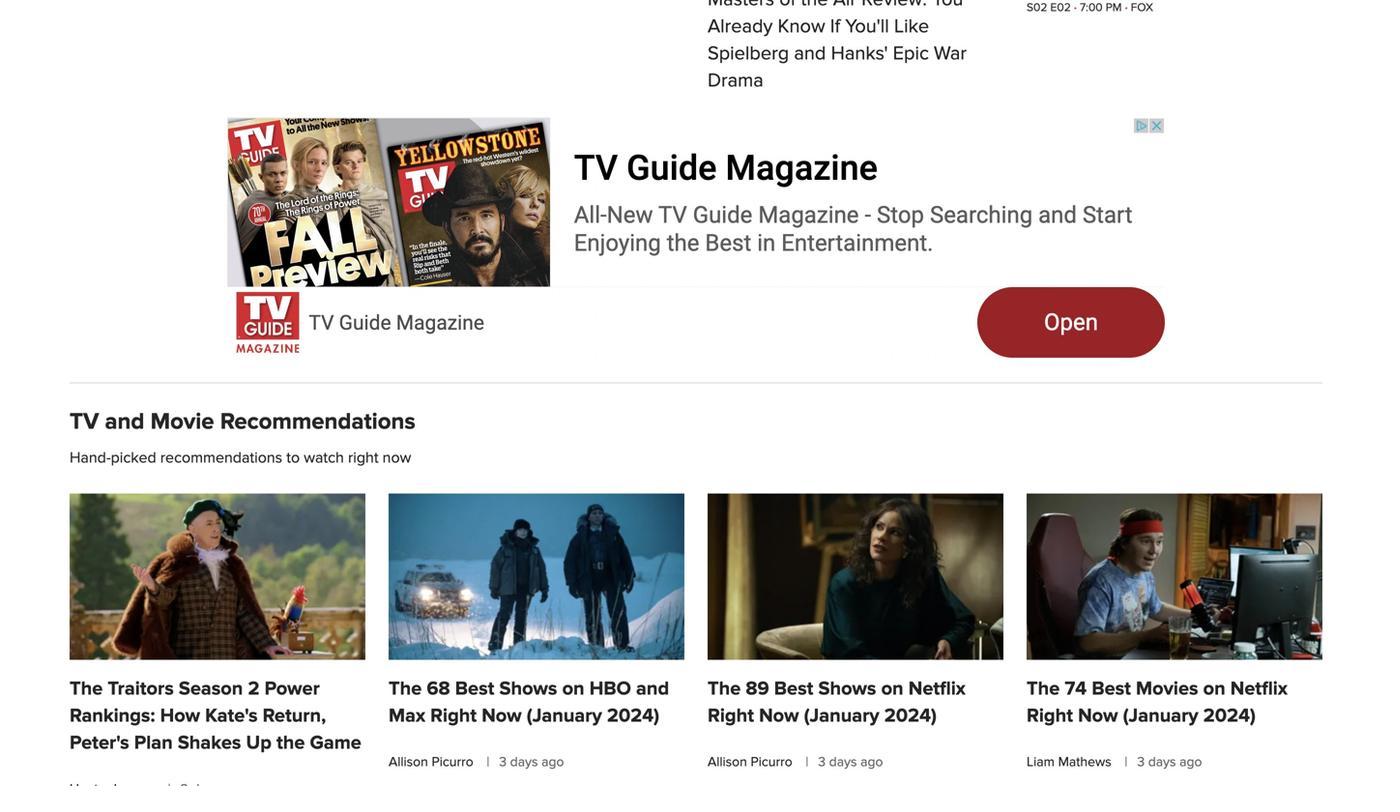 Task type: describe. For each thing, give the bounding box(es) containing it.
the for the 74 best movies on netflix right now (january 2024)
[[1027, 677, 1060, 701]]

mathews
[[1059, 754, 1112, 770]]

epic
[[893, 42, 929, 65]]

the 74 best movies on netflix right now (january 2024) link
[[1027, 494, 1323, 730]]

recommendations
[[160, 449, 283, 467]]

the 89 best shows on netflix right now (january 2024)
[[708, 677, 966, 728]]

89
[[746, 677, 770, 701]]

tv and movie recommendations
[[70, 407, 416, 436]]

1 · from the left
[[1075, 0, 1077, 15]]

the inside the traitors season 2 power rankings: how kate's return, peter's plan shakes up the game
[[277, 732, 305, 755]]

picurro for now
[[751, 754, 793, 770]]

of
[[780, 0, 796, 11]]

liam mathews link
[[1027, 754, 1116, 770]]

plan
[[134, 732, 173, 755]]

shakes
[[178, 732, 241, 755]]

on for the 89 best shows on netflix right now (january 2024)
[[882, 677, 904, 701]]

on for the 68 best shows on hbo and max right now (january 2024)
[[563, 677, 585, 701]]

tv
[[70, 407, 99, 436]]

(january for the 89 best shows on netflix right now (january 2024)
[[804, 704, 880, 728]]

best for 89
[[775, 677, 814, 701]]

2024) for the 74 best movies on netflix right now (january 2024)
[[1204, 704, 1256, 728]]

war
[[934, 42, 967, 65]]

(january for the 74 best movies on netflix right now (january 2024)
[[1124, 704, 1199, 728]]

68
[[427, 677, 450, 701]]

on for the 74 best movies on netflix right now (january 2024)
[[1204, 677, 1226, 701]]

allison picurro for max
[[389, 754, 477, 770]]

you'll
[[846, 15, 890, 38]]

already
[[708, 15, 773, 38]]

recommendations
[[220, 407, 416, 436]]

allison picurro link for now
[[708, 754, 796, 770]]

74
[[1065, 677, 1087, 701]]

to
[[287, 449, 300, 467]]

shows for now
[[500, 677, 558, 701]]

netflix for the 74 best movies on netflix right now (january 2024)
[[1231, 677, 1288, 701]]

right inside the 68 best shows on hbo and max right now (january 2024)
[[431, 704, 477, 728]]

days for 89
[[830, 754, 857, 770]]

like
[[895, 15, 930, 38]]

liam
[[1027, 754, 1055, 770]]

air
[[834, 0, 857, 11]]

2
[[248, 677, 260, 701]]

power
[[265, 677, 320, 701]]

best for 74
[[1092, 677, 1132, 701]]

movies
[[1137, 677, 1199, 701]]

allison picurro for now
[[708, 754, 796, 770]]

3 for 68
[[499, 754, 507, 770]]

shows for 2024)
[[819, 677, 877, 701]]

the for the 68 best shows on hbo and max right now (january 2024)
[[389, 677, 422, 701]]

s02 e02 · 7:00 pm · fox
[[1027, 0, 1154, 15]]

3 days ago for 68
[[499, 754, 564, 770]]

max
[[389, 704, 426, 728]]

game
[[310, 732, 362, 755]]

pm
[[1106, 0, 1123, 15]]

1 vertical spatial and
[[105, 407, 145, 436]]

3 for 89
[[819, 754, 826, 770]]

and inside the 68 best shows on hbo and max right now (january 2024)
[[637, 677, 670, 701]]

best for 68
[[455, 677, 495, 701]]

you
[[932, 0, 964, 11]]

allison for the 68 best shows on hbo and max right now (january 2024)
[[389, 754, 428, 770]]

the traitors season 2 power rankings: how kate's return, peter's plan shakes up the game
[[70, 677, 362, 755]]

liam mathews
[[1027, 754, 1116, 770]]

2024) inside the 68 best shows on hbo and max right now (january 2024)
[[607, 704, 660, 728]]

2 · from the left
[[1126, 0, 1128, 15]]

picurro for max
[[432, 754, 474, 770]]

3 for 74
[[1138, 754, 1145, 770]]

days for 68
[[510, 754, 538, 770]]

return,
[[263, 704, 326, 728]]

now
[[383, 449, 411, 467]]

ago for the 68 best shows on hbo and max right now (january 2024)
[[542, 754, 564, 770]]

now for the 89 best shows on netflix right now (january 2024)
[[759, 704, 799, 728]]

hand-picked recommendations to watch right now
[[70, 449, 411, 467]]

if
[[831, 15, 841, 38]]



Task type: vqa. For each thing, say whether or not it's contained in the screenshot.
first "days" from the right
yes



Task type: locate. For each thing, give the bounding box(es) containing it.
3 right from the left
[[1027, 704, 1074, 728]]

1 (january from the left
[[527, 704, 602, 728]]

1 2024) from the left
[[607, 704, 660, 728]]

1 horizontal spatial now
[[759, 704, 799, 728]]

now down 74
[[1079, 704, 1119, 728]]

netflix inside the 74 best movies on netflix right now (january 2024)
[[1231, 677, 1288, 701]]

2 allison picurro from the left
[[708, 754, 796, 770]]

· right pm at the top
[[1126, 0, 1128, 15]]

best inside the 89 best shows on netflix right now (january 2024)
[[775, 677, 814, 701]]

2 allison from the left
[[708, 754, 748, 770]]

2 ago from the left
[[861, 754, 884, 770]]

now inside the 74 best movies on netflix right now (january 2024)
[[1079, 704, 1119, 728]]

2 horizontal spatial 3
[[1138, 754, 1145, 770]]

1 horizontal spatial (january
[[804, 704, 880, 728]]

netflix inside the 89 best shows on netflix right now (january 2024)
[[909, 677, 966, 701]]

s02
[[1027, 0, 1048, 15]]

1 now from the left
[[482, 704, 522, 728]]

2 on from the left
[[882, 677, 904, 701]]

2 horizontal spatial 3 days ago
[[1138, 754, 1203, 770]]

the
[[801, 0, 829, 11], [277, 732, 305, 755]]

kate's
[[205, 704, 258, 728]]

advertisement element
[[227, 117, 1166, 359]]

·
[[1075, 0, 1077, 15], [1126, 0, 1128, 15]]

now
[[482, 704, 522, 728], [759, 704, 799, 728], [1079, 704, 1119, 728]]

0 horizontal spatial 3
[[499, 754, 507, 770]]

hbo
[[590, 677, 632, 701]]

season
[[179, 677, 243, 701]]

best inside the 68 best shows on hbo and max right now (january 2024)
[[455, 677, 495, 701]]

the down the return,
[[277, 732, 305, 755]]

watch
[[304, 449, 344, 467]]

masters
[[708, 0, 775, 11]]

days
[[510, 754, 538, 770], [830, 754, 857, 770], [1149, 754, 1177, 770]]

3 best from the left
[[1092, 677, 1132, 701]]

1 horizontal spatial 2024)
[[885, 704, 937, 728]]

how
[[160, 704, 200, 728]]

2 best from the left
[[775, 677, 814, 701]]

7:00
[[1080, 0, 1103, 15]]

0 horizontal spatial picurro
[[432, 754, 474, 770]]

right down 89
[[708, 704, 754, 728]]

0 horizontal spatial days
[[510, 754, 538, 770]]

2 horizontal spatial and
[[795, 42, 826, 65]]

3 the from the left
[[708, 677, 741, 701]]

2024)
[[607, 704, 660, 728], [885, 704, 937, 728], [1204, 704, 1256, 728]]

the up rankings:
[[70, 677, 103, 701]]

best inside the 74 best movies on netflix right now (january 2024)
[[1092, 677, 1132, 701]]

and
[[795, 42, 826, 65], [105, 407, 145, 436], [637, 677, 670, 701]]

the left 89
[[708, 677, 741, 701]]

3 3 days ago from the left
[[1138, 754, 1203, 770]]

masters of the air review: you already know if you'll like spielberg and hanks' epic war drama link
[[708, 0, 1004, 94]]

3 days ago down the 89 best shows on netflix right now (january 2024) at the right bottom of the page
[[819, 754, 884, 770]]

3 down the 68 best shows on hbo and max right now (january 2024)
[[499, 754, 507, 770]]

ago down the 89 best shows on netflix right now (january 2024) at the right bottom of the page
[[861, 754, 884, 770]]

best right 89
[[775, 677, 814, 701]]

shows inside the 68 best shows on hbo and max right now (january 2024)
[[500, 677, 558, 701]]

picked
[[111, 449, 156, 467]]

the traitors season 2 power rankings: how kate's return, peter's plan shakes up the game link
[[70, 494, 366, 757]]

right for the 89 best shows on netflix right now (january 2024)
[[708, 704, 754, 728]]

1 horizontal spatial netflix
[[1231, 677, 1288, 701]]

allison down 89
[[708, 754, 748, 770]]

0 horizontal spatial the
[[277, 732, 305, 755]]

(january inside the 89 best shows on netflix right now (january 2024)
[[804, 704, 880, 728]]

0 horizontal spatial ago
[[542, 754, 564, 770]]

0 horizontal spatial on
[[563, 677, 585, 701]]

2 horizontal spatial (january
[[1124, 704, 1199, 728]]

1 horizontal spatial the
[[801, 0, 829, 11]]

1 3 days ago from the left
[[499, 754, 564, 770]]

the 89 best shows on netflix right now (january 2024) link
[[708, 494, 1004, 730]]

1 allison picurro from the left
[[389, 754, 477, 770]]

allison picurro link down 89
[[708, 754, 796, 770]]

3 days ago for 74
[[1138, 754, 1203, 770]]

right inside the 89 best shows on netflix right now (january 2024)
[[708, 704, 754, 728]]

review:
[[862, 0, 927, 11]]

now right max
[[482, 704, 522, 728]]

allison picurro
[[389, 754, 477, 770], [708, 754, 796, 770]]

allison picurro link
[[389, 754, 477, 770], [708, 754, 796, 770]]

picurro down 68
[[432, 754, 474, 770]]

2 horizontal spatial 2024)
[[1204, 704, 1256, 728]]

now down 89
[[759, 704, 799, 728]]

and right hbo
[[637, 677, 670, 701]]

(january inside the 68 best shows on hbo and max right now (january 2024)
[[527, 704, 602, 728]]

movie
[[151, 407, 214, 436]]

2 horizontal spatial right
[[1027, 704, 1074, 728]]

the 68 best shows on hbo and max right now (january 2024)
[[389, 677, 670, 728]]

netflix
[[909, 677, 966, 701], [1231, 677, 1288, 701]]

rankings:
[[70, 704, 155, 728]]

alan cumming, the traitors image
[[70, 494, 366, 660]]

1 horizontal spatial allison
[[708, 754, 748, 770]]

1 on from the left
[[563, 677, 585, 701]]

2 horizontal spatial ago
[[1180, 754, 1203, 770]]

the inside the 89 best shows on netflix right now (january 2024)
[[708, 677, 741, 701]]

ago down the 68 best shows on hbo and max right now (january 2024)
[[542, 754, 564, 770]]

0 horizontal spatial 2024)
[[607, 704, 660, 728]]

1 horizontal spatial allison picurro link
[[708, 754, 796, 770]]

the for the traitors season 2 power rankings: how kate's return, peter's plan shakes up the game
[[70, 677, 103, 701]]

and down know
[[795, 42, 826, 65]]

the inside the 74 best movies on netflix right now (january 2024)
[[1027, 677, 1060, 701]]

shows right 89
[[819, 677, 877, 701]]

1 the from the left
[[70, 677, 103, 701]]

0 horizontal spatial allison picurro link
[[389, 754, 477, 770]]

right
[[431, 704, 477, 728], [708, 704, 754, 728], [1027, 704, 1074, 728]]

right for the 74 best movies on netflix right now (january 2024)
[[1027, 704, 1074, 728]]

1 horizontal spatial ago
[[861, 754, 884, 770]]

up
[[246, 732, 272, 755]]

3 now from the left
[[1079, 704, 1119, 728]]

allison
[[389, 754, 428, 770], [708, 754, 748, 770]]

best right 68
[[455, 677, 495, 701]]

drama
[[708, 69, 764, 92]]

now for the 74 best movies on netflix right now (january 2024)
[[1079, 704, 1119, 728]]

2 horizontal spatial days
[[1149, 754, 1177, 770]]

0 horizontal spatial ·
[[1075, 0, 1077, 15]]

2024) inside the 89 best shows on netflix right now (january 2024)
[[885, 704, 937, 728]]

shows left hbo
[[500, 677, 558, 701]]

1 horizontal spatial 3 days ago
[[819, 754, 884, 770]]

best right 74
[[1092, 677, 1132, 701]]

hand-
[[70, 449, 111, 467]]

1 horizontal spatial shows
[[819, 677, 877, 701]]

3 days ago down the 68 best shows on hbo and max right now (january 2024)
[[499, 754, 564, 770]]

0 horizontal spatial 3 days ago
[[499, 754, 564, 770]]

the up know
[[801, 0, 829, 11]]

on inside the 89 best shows on netflix right now (january 2024)
[[882, 677, 904, 701]]

1 horizontal spatial 3
[[819, 754, 826, 770]]

now inside the 89 best shows on netflix right now (january 2024)
[[759, 704, 799, 728]]

0 vertical spatial the
[[801, 0, 829, 11]]

1 horizontal spatial best
[[775, 677, 814, 701]]

0 horizontal spatial netflix
[[909, 677, 966, 701]]

the inside the traitors season 2 power rankings: how kate's return, peter's plan shakes up the game
[[70, 677, 103, 701]]

2 right from the left
[[708, 704, 754, 728]]

right
[[348, 449, 379, 467]]

2 now from the left
[[759, 704, 799, 728]]

1 right from the left
[[431, 704, 477, 728]]

days down the 68 best shows on hbo and max right now (january 2024)
[[510, 754, 538, 770]]

on inside the 68 best shows on hbo and max right now (january 2024)
[[563, 677, 585, 701]]

shows inside the 89 best shows on netflix right now (january 2024)
[[819, 677, 877, 701]]

2 allison picurro link from the left
[[708, 754, 796, 770]]

jodie foster and kali reis, true detective image
[[389, 494, 685, 660]]

the for the 89 best shows on netflix right now (january 2024)
[[708, 677, 741, 701]]

· right e02
[[1075, 0, 1077, 15]]

3 days ago down the 74 best movies on netflix right now (january 2024)
[[1138, 754, 1203, 770]]

1 horizontal spatial and
[[637, 677, 670, 701]]

on inside the 74 best movies on netflix right now (january 2024)
[[1204, 677, 1226, 701]]

3 down the 89 best shows on netflix right now (january 2024) at the right bottom of the page
[[819, 754, 826, 770]]

3 days from the left
[[1149, 754, 1177, 770]]

allison picurro link down max
[[389, 754, 477, 770]]

on
[[563, 677, 585, 701], [882, 677, 904, 701], [1204, 677, 1226, 701]]

2 horizontal spatial now
[[1079, 704, 1119, 728]]

0 horizontal spatial (january
[[527, 704, 602, 728]]

1 best from the left
[[455, 677, 495, 701]]

e02
[[1051, 0, 1072, 15]]

1 horizontal spatial right
[[708, 704, 754, 728]]

netflix for the 89 best shows on netflix right now (january 2024)
[[909, 677, 966, 701]]

3 on from the left
[[1204, 677, 1226, 701]]

the 74 best movies on netflix right now (january 2024)
[[1027, 677, 1288, 728]]

masters of the air review: you already know if you'll like spielberg and hanks' epic war drama
[[708, 0, 967, 92]]

3
[[499, 754, 507, 770], [819, 754, 826, 770], [1138, 754, 1145, 770]]

allison picurro down 89
[[708, 754, 796, 770]]

ago
[[542, 754, 564, 770], [861, 754, 884, 770], [1180, 754, 1203, 770]]

3 2024) from the left
[[1204, 704, 1256, 728]]

days down the 89 best shows on netflix right now (january 2024) at the right bottom of the page
[[830, 754, 857, 770]]

picurro down 89
[[751, 754, 793, 770]]

shows
[[500, 677, 558, 701], [819, 677, 877, 701]]

1 horizontal spatial ·
[[1126, 0, 1128, 15]]

the inside the 68 best shows on hbo and max right now (january 2024)
[[389, 677, 422, 701]]

2 horizontal spatial best
[[1092, 677, 1132, 701]]

2 horizontal spatial on
[[1204, 677, 1226, 701]]

2 2024) from the left
[[885, 704, 937, 728]]

2 3 from the left
[[819, 754, 826, 770]]

right down 68
[[431, 704, 477, 728]]

the left 74
[[1027, 677, 1060, 701]]

1 netflix from the left
[[909, 677, 966, 701]]

1 vertical spatial the
[[277, 732, 305, 755]]

2 the from the left
[[389, 677, 422, 701]]

days for 74
[[1149, 754, 1177, 770]]

and up picked
[[105, 407, 145, 436]]

hanks'
[[831, 42, 888, 65]]

1 picurro from the left
[[432, 754, 474, 770]]

1 horizontal spatial on
[[882, 677, 904, 701]]

1 horizontal spatial days
[[830, 754, 857, 770]]

fox
[[1131, 0, 1154, 15]]

2 shows from the left
[[819, 677, 877, 701]]

1 shows from the left
[[500, 677, 558, 701]]

allison picurro down max
[[389, 754, 477, 770]]

0 horizontal spatial shows
[[500, 677, 558, 701]]

the 68 best shows on hbo and max right now (january 2024) link
[[389, 494, 685, 730]]

the
[[70, 677, 103, 701], [389, 677, 422, 701], [708, 677, 741, 701], [1027, 677, 1060, 701]]

2024) inside the 74 best movies on netflix right now (january 2024)
[[1204, 704, 1256, 728]]

3 days ago for 89
[[819, 754, 884, 770]]

know
[[778, 15, 826, 38]]

allison for the 89 best shows on netflix right now (january 2024)
[[708, 754, 748, 770]]

2 netflix from the left
[[1231, 677, 1288, 701]]

0 horizontal spatial best
[[455, 677, 495, 701]]

2 days from the left
[[830, 754, 857, 770]]

picurro
[[432, 754, 474, 770], [751, 754, 793, 770]]

3 right mathews
[[1138, 754, 1145, 770]]

3 ago from the left
[[1180, 754, 1203, 770]]

right inside the 74 best movies on netflix right now (january 2024)
[[1027, 704, 1074, 728]]

0 horizontal spatial and
[[105, 407, 145, 436]]

1 ago from the left
[[542, 754, 564, 770]]

days down the 74 best movies on netflix right now (january 2024)
[[1149, 754, 1177, 770]]

3 days ago
[[499, 754, 564, 770], [819, 754, 884, 770], [1138, 754, 1203, 770]]

2 picurro from the left
[[751, 754, 793, 770]]

3 (january from the left
[[1124, 704, 1199, 728]]

peter's
[[70, 732, 129, 755]]

ago down the 74 best movies on netflix right now (january 2024)
[[1180, 754, 1203, 770]]

paul dano, dumb money image
[[1027, 494, 1323, 660]]

right down 74
[[1027, 704, 1074, 728]]

1 allison from the left
[[389, 754, 428, 770]]

0 horizontal spatial allison picurro
[[389, 754, 477, 770]]

(january
[[527, 704, 602, 728], [804, 704, 880, 728], [1124, 704, 1199, 728]]

0 horizontal spatial now
[[482, 704, 522, 728]]

(january inside the 74 best movies on netflix right now (january 2024)
[[1124, 704, 1199, 728]]

0 horizontal spatial right
[[431, 704, 477, 728]]

1 3 from the left
[[499, 754, 507, 770]]

1 allison picurro link from the left
[[389, 754, 477, 770]]

best
[[455, 677, 495, 701], [775, 677, 814, 701], [1092, 677, 1132, 701]]

2 (january from the left
[[804, 704, 880, 728]]

allison down max
[[389, 754, 428, 770]]

1 horizontal spatial picurro
[[751, 754, 793, 770]]

allison picurro link for max
[[389, 754, 477, 770]]

1 horizontal spatial allison picurro
[[708, 754, 796, 770]]

2 3 days ago from the left
[[819, 754, 884, 770]]

spielberg
[[708, 42, 790, 65]]

sofia vergara, griselda image
[[708, 494, 1004, 660]]

2 vertical spatial and
[[637, 677, 670, 701]]

0 vertical spatial and
[[795, 42, 826, 65]]

the inside masters of the air review: you already know if you'll like spielberg and hanks' epic war drama
[[801, 0, 829, 11]]

now inside the 68 best shows on hbo and max right now (january 2024)
[[482, 704, 522, 728]]

0 horizontal spatial allison
[[389, 754, 428, 770]]

3 3 from the left
[[1138, 754, 1145, 770]]

and inside masters of the air review: you already know if you'll like spielberg and hanks' epic war drama
[[795, 42, 826, 65]]

4 the from the left
[[1027, 677, 1060, 701]]

2024) for the 89 best shows on netflix right now (january 2024)
[[885, 704, 937, 728]]

ago for the 89 best shows on netflix right now (january 2024)
[[861, 754, 884, 770]]

the up max
[[389, 677, 422, 701]]

1 days from the left
[[510, 754, 538, 770]]

traitors
[[108, 677, 174, 701]]

ago for the 74 best movies on netflix right now (january 2024)
[[1180, 754, 1203, 770]]



